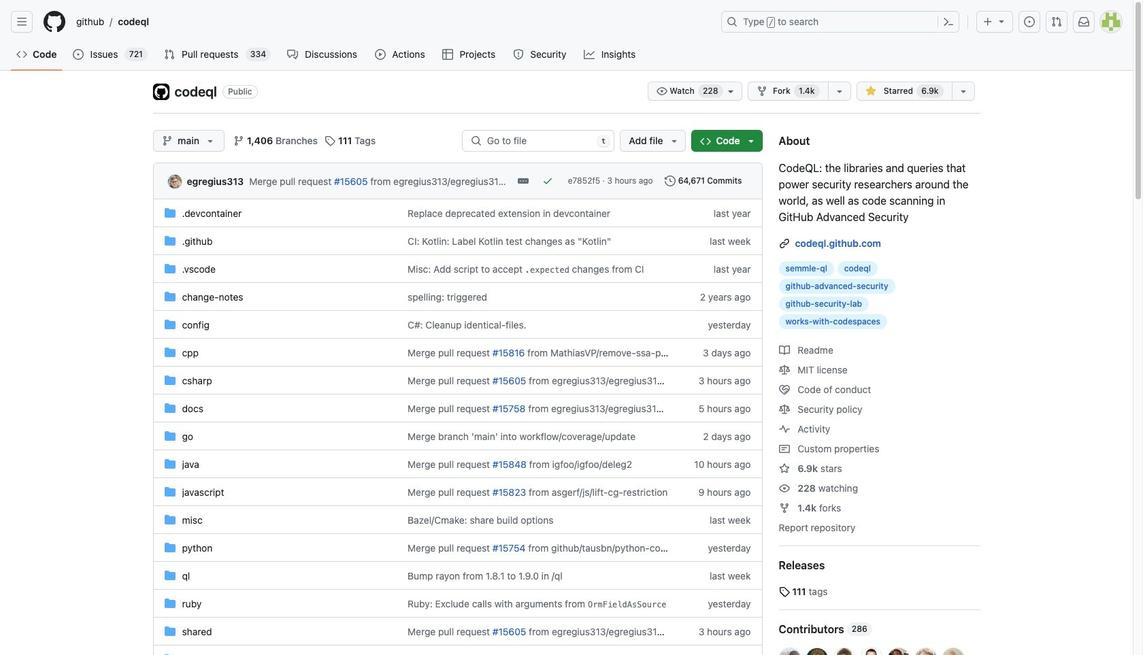 Task type: describe. For each thing, give the bounding box(es) containing it.
play image
[[375, 49, 386, 60]]

comment discussion image
[[287, 49, 298, 60]]

4 directory image from the top
[[164, 403, 175, 414]]

0 vertical spatial tag image
[[325, 135, 335, 146]]

table image
[[442, 49, 453, 60]]

graph image
[[584, 49, 595, 60]]

git pull request image
[[164, 49, 175, 60]]

git branch image
[[233, 135, 244, 146]]

3 directory image from the top
[[164, 347, 175, 358]]

homepage image
[[44, 11, 65, 33]]

1 law image from the top
[[779, 365, 790, 376]]

2 law image from the top
[[779, 404, 790, 415]]

see your forks of this repository image
[[834, 86, 845, 97]]

open commit details image
[[518, 176, 529, 186]]

note image
[[779, 444, 790, 454]]

6892 users starred this repository element
[[917, 84, 943, 98]]

3 triangle down image from the left
[[745, 135, 756, 146]]

git branch image
[[162, 135, 172, 146]]

pulse image
[[779, 424, 790, 435]]

0 horizontal spatial code image
[[16, 49, 27, 60]]

7 directory image from the top
[[164, 598, 175, 609]]

owner avatar image
[[153, 84, 169, 100]]

5 directory image from the top
[[164, 542, 175, 553]]

add this repository to a list image
[[958, 86, 969, 97]]

3 directory image from the top
[[164, 291, 175, 302]]

star image
[[779, 463, 790, 474]]



Task type: vqa. For each thing, say whether or not it's contained in the screenshot.
the 6892 users starred this repository 'element'
yes



Task type: locate. For each thing, give the bounding box(es) containing it.
5 directory image from the top
[[164, 431, 175, 442]]

directory image
[[164, 263, 175, 274], [164, 319, 175, 330], [164, 347, 175, 358], [164, 375, 175, 386], [164, 542, 175, 553], [164, 570, 175, 581], [164, 598, 175, 609], [164, 654, 175, 655]]

2 directory image from the top
[[164, 319, 175, 330]]

directory image
[[164, 208, 175, 218], [164, 235, 175, 246], [164, 291, 175, 302], [164, 403, 175, 414], [164, 431, 175, 442], [164, 459, 175, 469], [164, 487, 175, 497], [164, 514, 175, 525], [164, 626, 175, 637]]

code image
[[16, 49, 27, 60], [700, 136, 711, 147]]

1 directory image from the top
[[164, 263, 175, 274]]

tag image
[[325, 135, 335, 146], [779, 586, 790, 597]]

2 directory image from the top
[[164, 235, 175, 246]]

issue opened image
[[73, 49, 84, 60]]

1 vertical spatial tag image
[[779, 586, 790, 597]]

1 horizontal spatial tag image
[[779, 586, 790, 597]]

check image
[[542, 176, 553, 186]]

command palette image
[[943, 16, 954, 27]]

0 vertical spatial code image
[[16, 49, 27, 60]]

1 horizontal spatial repo forked image
[[779, 503, 790, 514]]

0 vertical spatial eye image
[[657, 86, 667, 97]]

link image
[[779, 238, 790, 249]]

1 horizontal spatial code image
[[700, 136, 711, 147]]

Go to file text field
[[487, 131, 592, 151]]

2 horizontal spatial triangle down image
[[745, 135, 756, 146]]

plus image
[[983, 16, 993, 27]]

history image
[[665, 176, 675, 186]]

0 horizontal spatial triangle down image
[[205, 135, 216, 146]]

1 directory image from the top
[[164, 208, 175, 218]]

book image
[[779, 345, 790, 356]]

code of conduct image
[[779, 384, 790, 395]]

7 directory image from the top
[[164, 487, 175, 497]]

egregius313 image
[[168, 175, 181, 188]]

4 directory image from the top
[[164, 375, 175, 386]]

0 horizontal spatial tag image
[[325, 135, 335, 146]]

0 vertical spatial repo forked image
[[757, 86, 767, 97]]

triangle down image
[[996, 16, 1007, 27]]

1 horizontal spatial triangle down image
[[669, 135, 680, 146]]

1 vertical spatial code image
[[700, 136, 711, 147]]

8 directory image from the top
[[164, 514, 175, 525]]

repo forked image
[[757, 86, 767, 97], [779, 503, 790, 514]]

0 vertical spatial law image
[[779, 365, 790, 376]]

8 directory image from the top
[[164, 654, 175, 655]]

1 vertical spatial eye image
[[779, 483, 790, 494]]

1 vertical spatial repo forked image
[[779, 503, 790, 514]]

shield image
[[513, 49, 524, 60]]

1 horizontal spatial eye image
[[779, 483, 790, 494]]

git pull request image
[[1051, 16, 1062, 27]]

search image
[[471, 135, 482, 146]]

law image up "pulse" image
[[779, 404, 790, 415]]

law image up code of conduct image at the right
[[779, 365, 790, 376]]

eye image
[[657, 86, 667, 97], [779, 483, 790, 494]]

1 vertical spatial law image
[[779, 404, 790, 415]]

2 triangle down image from the left
[[669, 135, 680, 146]]

list
[[71, 11, 713, 33]]

1 triangle down image from the left
[[205, 135, 216, 146]]

notifications image
[[1078, 16, 1089, 27]]

star fill image
[[865, 86, 876, 97]]

0 horizontal spatial repo forked image
[[757, 86, 767, 97]]

issue opened image
[[1024, 16, 1035, 27]]

triangle down image
[[205, 135, 216, 146], [669, 135, 680, 146], [745, 135, 756, 146]]

law image
[[779, 365, 790, 376], [779, 404, 790, 415]]

commits by egregius313 tooltip
[[187, 174, 244, 188]]

9 directory image from the top
[[164, 626, 175, 637]]

0 horizontal spatial eye image
[[657, 86, 667, 97]]

6 directory image from the top
[[164, 570, 175, 581]]

6 directory image from the top
[[164, 459, 175, 469]]



